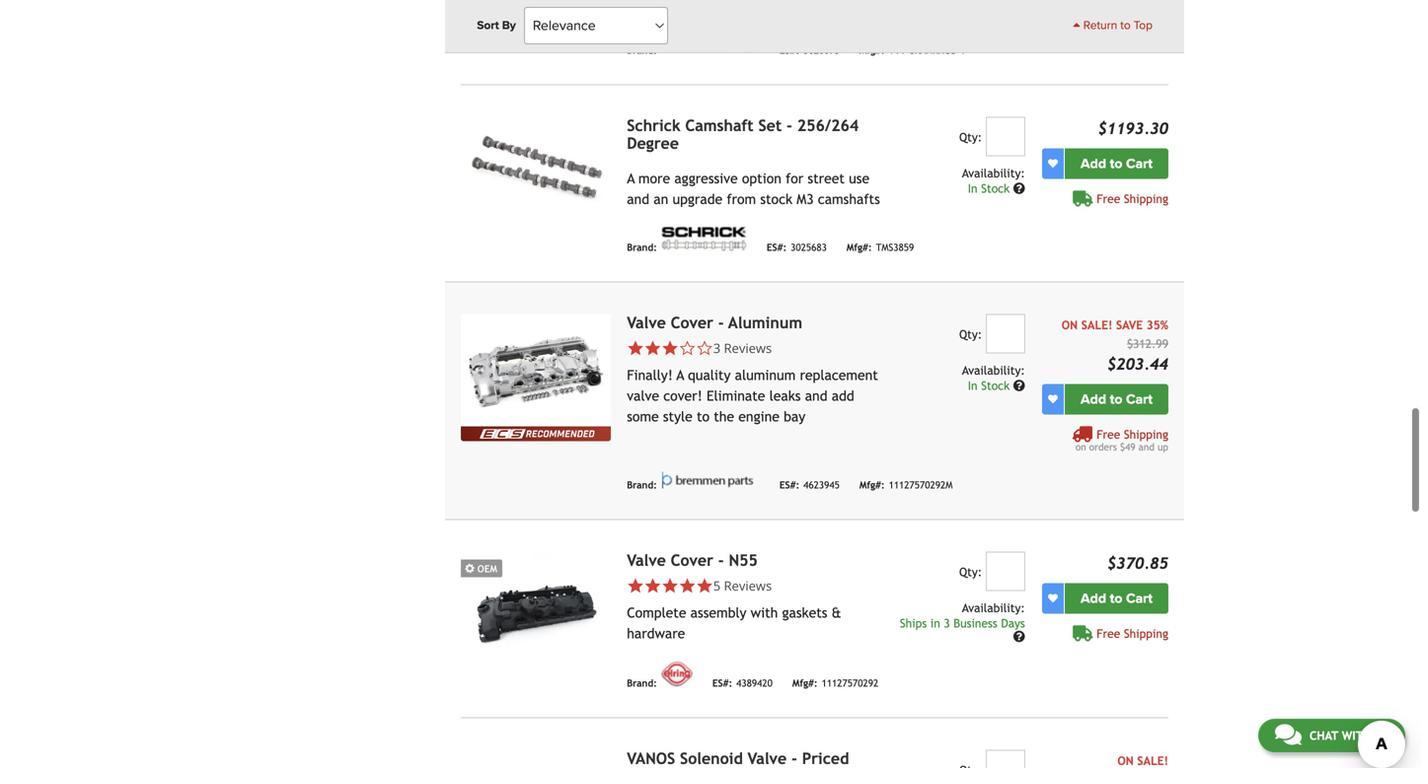 Task type: locate. For each thing, give the bounding box(es) containing it.
to up 'free shipping on orders $49 and up'
[[1110, 391, 1123, 408]]

1 cover from the top
[[671, 314, 714, 332]]

stock for valve cover - aluminum
[[981, 379, 1010, 393]]

return
[[1083, 18, 1117, 33]]

1 vertical spatial valve
[[627, 551, 666, 570]]

1 in from the top
[[968, 181, 978, 195]]

1 vertical spatial in
[[968, 379, 978, 393]]

0 vertical spatial a
[[627, 171, 635, 186]]

qty: for valve cover - n55
[[959, 565, 982, 579]]

4 brand: from the top
[[627, 678, 657, 689]]

2 stock from the top
[[981, 379, 1010, 393]]

availability:
[[962, 166, 1025, 180], [962, 363, 1025, 377], [962, 601, 1025, 615]]

cart
[[1126, 155, 1153, 172], [1126, 391, 1153, 408], [1126, 590, 1153, 607]]

add to cart up 'free shipping on orders $49 and up'
[[1081, 391, 1153, 408]]

0 horizontal spatial 3
[[713, 339, 721, 357]]

1 add to cart button from the top
[[1065, 148, 1169, 179]]

sale! for on sale!                         save 35% $312.99 $203.44
[[1081, 318, 1113, 332]]

and left the an
[[627, 191, 649, 207]]

cart for $1193.30
[[1126, 155, 1153, 172]]

valve
[[627, 314, 666, 332], [627, 551, 666, 570], [748, 750, 787, 768]]

2 vertical spatial availability:
[[962, 601, 1025, 615]]

3 add from the top
[[1081, 590, 1106, 607]]

shipping down $1193.30
[[1124, 192, 1169, 206]]

sale! for on sale!
[[1137, 754, 1169, 768]]

reviews down aluminum at top right
[[724, 339, 772, 357]]

2 availability: from the top
[[962, 363, 1025, 377]]

1 add to wish list image from the top
[[1048, 159, 1058, 169]]

availability: for $370.85
[[962, 601, 1025, 615]]

3 brand: from the top
[[627, 480, 657, 491]]

add to cart button for $1193.30
[[1065, 148, 1169, 179]]

reviews for n55
[[724, 577, 772, 595]]

brand: left vargas turbo technologies - corporate logo
[[627, 44, 657, 56]]

2 in from the top
[[968, 379, 978, 393]]

1 vertical spatial and
[[805, 388, 828, 404]]

3 down valve cover - aluminum
[[713, 339, 721, 357]]

brand: left elring - corporate logo
[[627, 678, 657, 689]]

free shipping
[[1097, 192, 1169, 206], [1097, 627, 1169, 641]]

mfg#: left 11127570292
[[792, 678, 818, 689]]

add for $370.85
[[1081, 590, 1106, 607]]

bay
[[784, 409, 806, 425]]

in
[[930, 617, 940, 630]]

1 vertical spatial on
[[1118, 754, 1134, 768]]

free down $370.85
[[1097, 627, 1120, 641]]

on sale!                         save 35% $312.99 $203.44
[[1062, 318, 1169, 373]]

0 horizontal spatial with
[[751, 605, 778, 621]]

1 vertical spatial free
[[1097, 428, 1120, 441]]

1 horizontal spatial a
[[677, 367, 684, 383]]

brand: for schrick camshaft set - 256/264 degree
[[627, 242, 657, 253]]

vargas turbo technologies - corporate logo image
[[661, 36, 760, 54]]

orders
[[1089, 441, 1117, 453]]

1 vertical spatial add to wish list image
[[1048, 594, 1058, 604]]

valve cover - n55
[[627, 551, 758, 570]]

1 availability: from the top
[[962, 166, 1025, 180]]

1 vertical spatial cover
[[671, 551, 714, 570]]

0 vertical spatial free
[[1097, 192, 1120, 206]]

0 vertical spatial add to cart
[[1081, 155, 1153, 172]]

free shipping down $1193.30
[[1097, 192, 1169, 206]]

2 qty: from the top
[[959, 327, 982, 341]]

2 3 reviews link from the left
[[713, 339, 772, 357]]

free for $370.85
[[1097, 627, 1120, 641]]

2 free shipping from the top
[[1097, 627, 1169, 641]]

2 shipping from the top
[[1124, 428, 1169, 441]]

2 cover from the top
[[671, 551, 714, 570]]

$370.85
[[1107, 554, 1169, 573]]

0 vertical spatial reviews
[[724, 339, 772, 357]]

free shipping down $370.85
[[1097, 627, 1169, 641]]

0 horizontal spatial sale!
[[1081, 318, 1113, 332]]

es#: 4623945
[[780, 480, 840, 491]]

5
[[713, 577, 721, 595]]

add to cart
[[1081, 155, 1153, 172], [1081, 391, 1153, 408], [1081, 590, 1153, 607]]

add to cart button down $1193.30
[[1065, 148, 1169, 179]]

0 vertical spatial question circle image
[[1013, 182, 1025, 194]]

set
[[758, 116, 782, 134]]

in stock for schrick camshaft set - 256/264 degree
[[968, 181, 1013, 195]]

a more aggressive option for street use and an upgrade from stock m3 camshafts
[[627, 171, 880, 207]]

reviews
[[724, 339, 772, 357], [724, 577, 772, 595]]

1 stock from the top
[[981, 181, 1010, 195]]

in stock
[[968, 181, 1013, 195], [968, 379, 1013, 393]]

shipping down $370.85
[[1124, 627, 1169, 641]]

1
[[960, 44, 965, 56]]

2 free from the top
[[1097, 428, 1120, 441]]

brand:
[[627, 44, 657, 56], [627, 242, 657, 253], [627, 480, 657, 491], [627, 678, 657, 689]]

3 add to cart from the top
[[1081, 590, 1153, 607]]

a
[[627, 171, 635, 186], [677, 367, 684, 383]]

free right on
[[1097, 428, 1120, 441]]

0 vertical spatial add to wish list image
[[1048, 159, 1058, 169]]

1 free shipping from the top
[[1097, 192, 1169, 206]]

1 vertical spatial stock
[[981, 379, 1010, 393]]

in stock for valve cover - aluminum
[[968, 379, 1013, 393]]

vanos solenoid valve - priced each
[[627, 750, 849, 769]]

1 horizontal spatial on
[[1118, 754, 1134, 768]]

2 brand: from the top
[[627, 242, 657, 253]]

3
[[713, 339, 721, 357], [944, 617, 950, 630]]

256/264
[[797, 116, 859, 134]]

sale! inside on sale!                         save 35% $312.99 $203.44
[[1081, 318, 1113, 332]]

1 vertical spatial reviews
[[724, 577, 772, 595]]

- left the "priced"
[[792, 750, 797, 768]]

2 vertical spatial add to cart
[[1081, 590, 1153, 607]]

with left us on the bottom right of page
[[1342, 729, 1371, 743]]

and
[[627, 191, 649, 207], [805, 388, 828, 404], [1139, 441, 1155, 453]]

2 5 reviews link from the left
[[713, 577, 772, 595]]

1 vertical spatial add to cart
[[1081, 391, 1153, 408]]

4389420
[[736, 678, 773, 689]]

0 vertical spatial in stock
[[968, 181, 1013, 195]]

add
[[832, 388, 854, 404]]

1 cart from the top
[[1126, 155, 1153, 172]]

- inside schrick camshaft set - 256/264 degree
[[787, 116, 792, 134]]

0 vertical spatial with
[[751, 605, 778, 621]]

valve
[[627, 388, 659, 404]]

on
[[1062, 318, 1078, 332], [1118, 754, 1134, 768]]

1 add to cart from the top
[[1081, 155, 1153, 172]]

add to cart down $370.85
[[1081, 590, 1153, 607]]

on inside on sale!                         save 35% $312.99 $203.44
[[1062, 318, 1078, 332]]

1 vertical spatial 3
[[944, 617, 950, 630]]

cart down $1193.30
[[1126, 155, 1153, 172]]

$49
[[1120, 441, 1136, 453]]

street
[[808, 171, 845, 186]]

stock
[[981, 181, 1010, 195], [981, 379, 1010, 393]]

qty: for schrick camshaft set - 256/264 degree
[[959, 130, 982, 144]]

cover
[[671, 314, 714, 332], [671, 551, 714, 570]]

1 add from the top
[[1081, 155, 1106, 172]]

1 vertical spatial add to cart button
[[1065, 384, 1169, 415]]

valve up "complete"
[[627, 551, 666, 570]]

to left the
[[697, 409, 710, 425]]

to down $1193.30
[[1110, 155, 1123, 172]]

2 vertical spatial question circle image
[[1013, 631, 1025, 643]]

cart down $370.85
[[1126, 590, 1153, 607]]

and left add on the bottom of page
[[805, 388, 828, 404]]

from
[[727, 191, 756, 207]]

0 vertical spatial cart
[[1126, 155, 1153, 172]]

mfg#: for valve cover - aluminum
[[859, 480, 885, 491]]

1 shipping from the top
[[1124, 192, 1169, 206]]

mfg#: left 11127570292m
[[859, 480, 885, 491]]

0 horizontal spatial on
[[1062, 318, 1078, 332]]

valve inside vanos solenoid valve - priced each
[[748, 750, 787, 768]]

1 vertical spatial add
[[1081, 391, 1106, 408]]

qty:
[[959, 130, 982, 144], [959, 327, 982, 341], [959, 565, 982, 579]]

0 vertical spatial on
[[1062, 318, 1078, 332]]

cover up empty star icon
[[671, 314, 714, 332]]

3 shipping from the top
[[1124, 627, 1169, 641]]

&
[[832, 605, 841, 621]]

question circle image for on sale!                         save 35%
[[1013, 380, 1025, 392]]

brand: for valve cover - aluminum
[[627, 480, 657, 491]]

with
[[751, 605, 778, 621], [1342, 729, 1371, 743]]

es#: 4389420
[[712, 678, 773, 689]]

1 5 reviews link from the left
[[627, 577, 882, 595]]

1 horizontal spatial and
[[805, 388, 828, 404]]

tms3859
[[876, 242, 914, 253]]

es#:
[[780, 44, 800, 56], [767, 242, 787, 253], [780, 480, 800, 491], [712, 678, 732, 689]]

3 cart from the top
[[1126, 590, 1153, 607]]

valve right solenoid
[[748, 750, 787, 768]]

1 reviews from the top
[[724, 339, 772, 357]]

0 horizontal spatial and
[[627, 191, 649, 207]]

es#: left 4623945
[[780, 480, 800, 491]]

add to cart down $1193.30
[[1081, 155, 1153, 172]]

camshaft
[[685, 116, 754, 134]]

0 vertical spatial add
[[1081, 155, 1106, 172]]

0 vertical spatial in
[[968, 181, 978, 195]]

reviews down "n55"
[[724, 577, 772, 595]]

chat
[[1310, 729, 1338, 743]]

1 horizontal spatial 3
[[944, 617, 950, 630]]

add to cart button
[[1065, 148, 1169, 179], [1065, 384, 1169, 415], [1065, 584, 1169, 614]]

schrick camshaft set - 256/264 degree link
[[627, 116, 859, 152]]

1 horizontal spatial with
[[1342, 729, 1371, 743]]

2 vertical spatial qty:
[[959, 565, 982, 579]]

schrick - corporate logo image
[[661, 226, 747, 251]]

stock for schrick camshaft set - 256/264 degree
[[981, 181, 1010, 195]]

1 qty: from the top
[[959, 130, 982, 144]]

return to top
[[1080, 18, 1153, 33]]

0 vertical spatial shipping
[[1124, 192, 1169, 206]]

in
[[968, 181, 978, 195], [968, 379, 978, 393]]

add to cart button down $370.85
[[1065, 584, 1169, 614]]

1 horizontal spatial sale!
[[1137, 754, 1169, 768]]

1 vertical spatial question circle image
[[1013, 380, 1025, 392]]

free down $1193.30
[[1097, 192, 1120, 206]]

sale!
[[1081, 318, 1113, 332], [1137, 754, 1169, 768]]

top
[[1134, 18, 1153, 33]]

and inside a more aggressive option for street use and an upgrade from stock m3 camshafts
[[627, 191, 649, 207]]

star image
[[661, 340, 679, 357], [627, 578, 644, 595], [661, 578, 679, 595], [696, 578, 713, 595]]

gaskets
[[782, 605, 828, 621]]

shipping right orders
[[1124, 428, 1169, 441]]

2 vertical spatial valve
[[748, 750, 787, 768]]

comments image
[[1275, 723, 1302, 747]]

es#: left 4389420
[[712, 678, 732, 689]]

2 vertical spatial cart
[[1126, 590, 1153, 607]]

es#: left 3620075 at the right of page
[[780, 44, 800, 56]]

3 right in
[[944, 617, 950, 630]]

0 vertical spatial free shipping
[[1097, 192, 1169, 206]]

1 vertical spatial free shipping
[[1097, 627, 1169, 641]]

0 vertical spatial cover
[[671, 314, 714, 332]]

in for valve cover - aluminum
[[968, 379, 978, 393]]

1 vertical spatial a
[[677, 367, 684, 383]]

1 question circle image from the top
[[1013, 182, 1025, 194]]

2 add to cart button from the top
[[1065, 384, 1169, 415]]

1 vertical spatial with
[[1342, 729, 1371, 743]]

3 availability: from the top
[[962, 601, 1025, 615]]

0 vertical spatial qty:
[[959, 130, 982, 144]]

sort
[[477, 18, 499, 33]]

2 reviews from the top
[[724, 577, 772, 595]]

$312.99
[[1127, 337, 1169, 351]]

add to wish list image
[[1048, 159, 1058, 169], [1048, 594, 1058, 604]]

question circle image
[[1013, 182, 1025, 194], [1013, 380, 1025, 392], [1013, 631, 1025, 643]]

2 vertical spatial add to cart button
[[1065, 584, 1169, 614]]

1 vertical spatial shipping
[[1124, 428, 1169, 441]]

0 vertical spatial sale!
[[1081, 318, 1113, 332]]

cart down the $203.44
[[1126, 391, 1153, 408]]

with down 5 reviews
[[751, 605, 778, 621]]

1 vertical spatial availability:
[[962, 363, 1025, 377]]

valve up "finally!"
[[627, 314, 666, 332]]

1 vertical spatial in stock
[[968, 379, 1013, 393]]

schrick
[[627, 116, 681, 134]]

2 vertical spatial and
[[1139, 441, 1155, 453]]

2 vertical spatial free
[[1097, 627, 1120, 641]]

1 in stock from the top
[[968, 181, 1013, 195]]

1 free from the top
[[1097, 192, 1120, 206]]

- left "n55"
[[718, 551, 724, 570]]

0 vertical spatial and
[[627, 191, 649, 207]]

crankhub-
[[909, 44, 960, 56]]

chat with us link
[[1258, 719, 1405, 753]]

and left up at the bottom right of page
[[1139, 441, 1155, 453]]

2 horizontal spatial and
[[1139, 441, 1155, 453]]

add to cart for $1193.30
[[1081, 155, 1153, 172]]

to left top
[[1120, 18, 1131, 33]]

brand: down the an
[[627, 242, 657, 253]]

3 qty: from the top
[[959, 565, 982, 579]]

use
[[849, 171, 870, 186]]

-
[[787, 116, 792, 134], [718, 314, 724, 332], [718, 551, 724, 570], [792, 750, 797, 768]]

2 vertical spatial add
[[1081, 590, 1106, 607]]

3 add to cart button from the top
[[1065, 584, 1169, 614]]

shipping
[[1124, 192, 1169, 206], [1124, 428, 1169, 441], [1124, 627, 1169, 641]]

- right set
[[787, 116, 792, 134]]

reviews for aluminum
[[724, 339, 772, 357]]

empty star image
[[696, 340, 713, 357]]

add to wish list image for $1193.30
[[1048, 159, 1058, 169]]

2 vertical spatial shipping
[[1124, 627, 1169, 641]]

a inside a more aggressive option for street use and an upgrade from stock m3 camshafts
[[627, 171, 635, 186]]

mfg#: 11127570292m
[[859, 480, 953, 491]]

1 vertical spatial qty:
[[959, 327, 982, 341]]

0 vertical spatial add to cart button
[[1065, 148, 1169, 179]]

a up cover!
[[677, 367, 684, 383]]

0 vertical spatial stock
[[981, 181, 1010, 195]]

a left more
[[627, 171, 635, 186]]

2 add from the top
[[1081, 391, 1106, 408]]

2 in stock from the top
[[968, 379, 1013, 393]]

with inside the complete assembly with gaskets & hardware
[[751, 605, 778, 621]]

5 reviews link
[[627, 577, 882, 595], [713, 577, 772, 595]]

1 vertical spatial cart
[[1126, 391, 1153, 408]]

brand: left the bremmen parts - corporate logo
[[627, 480, 657, 491]]

0 vertical spatial valve
[[627, 314, 666, 332]]

None number field
[[986, 117, 1025, 156], [986, 314, 1025, 354], [986, 552, 1025, 591], [986, 750, 1025, 769], [986, 117, 1025, 156], [986, 314, 1025, 354], [986, 552, 1025, 591], [986, 750, 1025, 769]]

finally! a quality aluminum replacement valve cover! eliminate leaks and add some style to the engine bay
[[627, 367, 878, 425]]

es#4623945 - 11127570292m - valve cover - aluminum - finally! a quality aluminum replacement valve cover! eliminate leaks and add some style to the engine bay - bremmen parts - bmw image
[[461, 314, 611, 427]]

0 vertical spatial availability:
[[962, 166, 1025, 180]]

mfg#: left tms3859
[[847, 242, 872, 253]]

option
[[742, 171, 782, 186]]

free shipping for $370.85
[[1097, 627, 1169, 641]]

aluminum
[[735, 367, 796, 383]]

business
[[954, 617, 998, 630]]

star image
[[627, 340, 644, 357], [644, 340, 661, 357], [644, 578, 661, 595], [679, 578, 696, 595]]

cover up 5
[[671, 551, 714, 570]]

2 add to wish list image from the top
[[1048, 594, 1058, 604]]

es#: left the 3025683 on the top
[[767, 242, 787, 253]]

3 free from the top
[[1097, 627, 1120, 641]]

0 vertical spatial 3
[[713, 339, 721, 357]]

2 question circle image from the top
[[1013, 380, 1025, 392]]

add to cart button up 'free shipping on orders $49 and up'
[[1065, 384, 1169, 415]]

3 question circle image from the top
[[1013, 631, 1025, 643]]

0 horizontal spatial a
[[627, 171, 635, 186]]

1 vertical spatial sale!
[[1137, 754, 1169, 768]]

3 reviews link
[[627, 339, 882, 357], [713, 339, 772, 357]]

valve for valve cover - aluminum
[[627, 314, 666, 332]]



Task type: describe. For each thing, give the bounding box(es) containing it.
and inside 'finally! a quality aluminum replacement valve cover! eliminate leaks and add some style to the engine bay'
[[805, 388, 828, 404]]

shipping for $1193.30
[[1124, 192, 1169, 206]]

2 cart from the top
[[1126, 391, 1153, 408]]

days
[[1001, 617, 1025, 630]]

brand: for valve cover - n55
[[627, 678, 657, 689]]

mfg#: vtt-crankhub-1
[[859, 44, 965, 56]]

m3
[[797, 191, 814, 207]]

replacement
[[800, 367, 878, 383]]

es#: 3025683
[[767, 242, 827, 253]]

valve for valve cover - n55
[[627, 551, 666, 570]]

chat with us
[[1310, 729, 1389, 743]]

in for schrick camshaft set - 256/264 degree
[[968, 181, 978, 195]]

cover!
[[663, 388, 702, 404]]

bremmen parts - corporate logo image
[[661, 472, 760, 489]]

3 reviews
[[713, 339, 772, 357]]

cart for $370.85
[[1126, 590, 1153, 607]]

sort by
[[477, 18, 516, 33]]

question circle image for $370.85
[[1013, 631, 1025, 643]]

5 reviews
[[713, 577, 772, 595]]

finally!
[[627, 367, 673, 383]]

free inside 'free shipping on orders $49 and up'
[[1097, 428, 1120, 441]]

35%
[[1147, 318, 1169, 332]]

mfg#: tms3859
[[847, 242, 914, 253]]

valve cover - n55 link
[[627, 551, 758, 570]]

aggressive
[[674, 171, 738, 186]]

es#3025683 - tms3859 - schrick camshaft set - 256/264 degree - a more aggressive option for street use and an upgrade from stock m3 camshafts - schrick - bmw image
[[461, 117, 611, 229]]

qty: for valve cover - aluminum
[[959, 327, 982, 341]]

ecs tuning recommends this product. image
[[461, 427, 611, 441]]

valve cover - aluminum
[[627, 314, 802, 332]]

camshafts
[[818, 191, 880, 207]]

11127570292
[[822, 678, 879, 689]]

style
[[663, 409, 693, 425]]

es#: for n55
[[712, 678, 732, 689]]

$1193.30
[[1098, 119, 1169, 137]]

add to wish list image for $370.85
[[1048, 594, 1058, 604]]

mfg#: for valve cover - n55
[[792, 678, 818, 689]]

quality
[[688, 367, 731, 383]]

the
[[714, 409, 734, 425]]

empty star image
[[679, 340, 696, 357]]

us
[[1375, 729, 1389, 743]]

and inside 'free shipping on orders $49 and up'
[[1139, 441, 1155, 453]]

1 brand: from the top
[[627, 44, 657, 56]]

aluminum
[[728, 314, 802, 332]]

2 add to cart from the top
[[1081, 391, 1153, 408]]

complete
[[627, 605, 686, 621]]

add for $1193.30
[[1081, 155, 1106, 172]]

for
[[786, 171, 804, 186]]

n55
[[729, 551, 758, 570]]

mfg#: for schrick camshaft set - 256/264 degree
[[847, 242, 872, 253]]

some
[[627, 409, 659, 425]]

on for on sale!                         save 35% $312.99 $203.44
[[1062, 318, 1078, 332]]

upgrade
[[673, 191, 723, 207]]

vtt-
[[889, 44, 909, 56]]

stock
[[760, 191, 793, 207]]

3025683
[[791, 242, 827, 253]]

up
[[1158, 441, 1169, 453]]

valve cover - aluminum link
[[627, 314, 802, 332]]

free for $1193.30
[[1097, 192, 1120, 206]]

more
[[638, 171, 670, 186]]

ships in 3 business days
[[900, 617, 1025, 630]]

save
[[1116, 318, 1143, 332]]

- inside vanos solenoid valve - priced each
[[792, 750, 797, 768]]

a inside 'finally! a quality aluminum replacement valve cover! eliminate leaks and add some style to the engine bay'
[[677, 367, 684, 383]]

4623945
[[804, 480, 840, 491]]

1 3 reviews link from the left
[[627, 339, 882, 357]]

vanos
[[627, 750, 675, 768]]

complete assembly with gaskets & hardware
[[627, 605, 841, 642]]

assembly
[[691, 605, 747, 621]]

vanos solenoid valve - priced each link
[[627, 750, 849, 769]]

es#4389420 - 11127570292 - valve cover - n55 - complete assembly with gaskets & hardware - elring - bmw image
[[461, 552, 611, 664]]

- up 3 reviews
[[718, 314, 724, 332]]

mfg#: 11127570292
[[792, 678, 879, 689]]

cover for aluminum
[[671, 314, 714, 332]]

shipping for $370.85
[[1124, 627, 1169, 641]]

each
[[627, 768, 662, 769]]

es#: for -
[[767, 242, 787, 253]]

an
[[654, 191, 668, 207]]

elring - corporate logo image
[[661, 662, 693, 687]]

3620075
[[804, 44, 840, 56]]

to inside 'finally! a quality aluminum replacement valve cover! eliminate leaks and add some style to the engine bay'
[[697, 409, 710, 425]]

es#: for aluminum
[[780, 480, 800, 491]]

priced
[[802, 750, 849, 768]]

availability: for on sale!                         save 35%
[[962, 363, 1025, 377]]

add to cart button for $370.85
[[1065, 584, 1169, 614]]

add to cart for $370.85
[[1081, 590, 1153, 607]]

hardware
[[627, 626, 685, 642]]

ships
[[900, 617, 927, 630]]

by
[[502, 18, 516, 33]]

to down $370.85
[[1110, 590, 1123, 607]]

eliminate
[[707, 388, 765, 404]]

on sale!
[[1118, 754, 1169, 768]]

caret up image
[[1073, 19, 1080, 31]]

to inside "link"
[[1120, 18, 1131, 33]]

es#: 3620075
[[780, 44, 840, 56]]

free shipping on orders $49 and up
[[1076, 428, 1169, 453]]

$203.44
[[1107, 355, 1169, 373]]

cover for n55
[[671, 551, 714, 570]]

degree
[[627, 134, 679, 152]]

return to top link
[[1073, 17, 1153, 35]]

solenoid
[[680, 750, 743, 768]]

shipping inside 'free shipping on orders $49 and up'
[[1124, 428, 1169, 441]]

mfg#: left vtt-
[[859, 44, 885, 56]]

schrick camshaft set - 256/264 degree
[[627, 116, 859, 152]]

engine
[[739, 409, 780, 425]]

11127570292m
[[889, 480, 953, 491]]

add to wish list image
[[1048, 395, 1058, 404]]

on for on sale!
[[1118, 754, 1134, 768]]

on
[[1076, 441, 1086, 453]]

leaks
[[769, 388, 801, 404]]

free shipping for $1193.30
[[1097, 192, 1169, 206]]



Task type: vqa. For each thing, say whether or not it's contained in the screenshot.
the top Apr
no



